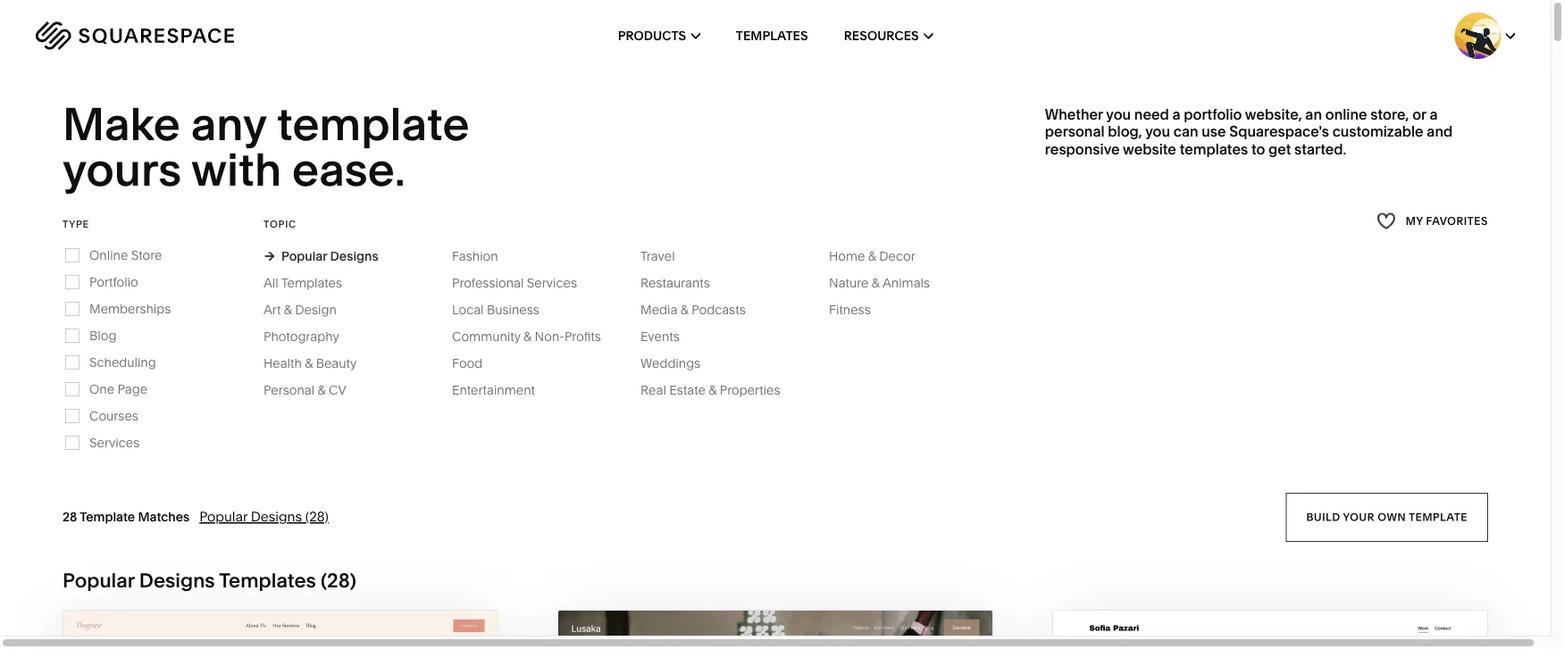 Task type: locate. For each thing, give the bounding box(es) containing it.
28
[[63, 509, 77, 525], [327, 568, 350, 593]]

you
[[1106, 106, 1131, 123], [1145, 123, 1170, 140]]

(28)
[[305, 509, 329, 525]]

& right "health"
[[305, 356, 313, 371]]

favorites
[[1426, 214, 1488, 227]]

online
[[1326, 106, 1367, 123]]

animals
[[883, 275, 930, 291]]

0 vertical spatial 28
[[63, 509, 77, 525]]

0 vertical spatial services
[[527, 275, 577, 291]]

1 horizontal spatial 28
[[327, 568, 350, 593]]

food
[[452, 356, 483, 371]]

0 horizontal spatial popular
[[63, 568, 135, 593]]

personal
[[264, 383, 315, 398]]

1 vertical spatial popular
[[199, 509, 247, 525]]

build your own template
[[1306, 511, 1468, 524]]

& right the media
[[681, 302, 689, 317]]

pazari image
[[1053, 611, 1487, 649]]

& right home
[[868, 249, 876, 264]]

non-
[[535, 329, 565, 344]]

& right art
[[284, 302, 292, 317]]

2 vertical spatial templates
[[219, 568, 316, 593]]

portfolio
[[1184, 106, 1242, 123]]

popular down the template
[[63, 568, 135, 593]]

personal
[[1045, 123, 1105, 140]]

community & non-profits link
[[452, 329, 619, 344]]

28 down (28)
[[327, 568, 350, 593]]

1 horizontal spatial a
[[1430, 106, 1438, 123]]

popular
[[281, 249, 327, 264], [199, 509, 247, 525], [63, 568, 135, 593]]

portfolio
[[89, 275, 138, 290]]

health
[[264, 356, 302, 371]]

and
[[1427, 123, 1453, 140]]

1 horizontal spatial popular
[[199, 509, 247, 525]]

restaurants link
[[641, 275, 728, 291]]

beauty
[[316, 356, 357, 371]]

& for non-
[[524, 329, 532, 344]]

1 vertical spatial template
[[1409, 511, 1468, 524]]

designs down matches
[[139, 568, 215, 593]]

to
[[1252, 140, 1265, 157]]

entertainment link
[[452, 383, 553, 398]]

you left need
[[1106, 106, 1131, 123]]

1 vertical spatial templates
[[281, 275, 342, 291]]

popular designs link
[[264, 249, 378, 264]]

a
[[1173, 106, 1181, 123], [1430, 106, 1438, 123]]

1 vertical spatial designs
[[251, 509, 302, 525]]

one page
[[89, 382, 147, 397]]

courses
[[89, 409, 138, 424]]

media & podcasts link
[[641, 302, 764, 317]]

popular right matches
[[199, 509, 247, 525]]

0 horizontal spatial template
[[277, 96, 470, 152]]

2 horizontal spatial popular
[[281, 249, 327, 264]]

a right need
[[1173, 106, 1181, 123]]

art & design link
[[264, 302, 355, 317]]

)
[[350, 568, 356, 593]]

online
[[89, 248, 128, 263]]

2 vertical spatial popular
[[63, 568, 135, 593]]

& for cv
[[318, 383, 326, 398]]

podcasts
[[692, 302, 746, 317]]

degraw image
[[63, 611, 498, 649]]

& right nature
[[872, 275, 880, 291]]

2 horizontal spatial designs
[[330, 249, 378, 264]]

popular up all templates
[[281, 249, 327, 264]]

memberships
[[89, 301, 171, 317]]

popular for popular designs
[[281, 249, 327, 264]]

estate
[[669, 383, 706, 398]]

templates
[[1180, 140, 1248, 157]]

weddings link
[[641, 356, 718, 371]]

blog,
[[1108, 123, 1142, 140]]

personal & cv
[[264, 383, 346, 398]]

customizable
[[1333, 123, 1424, 140]]

0 vertical spatial template
[[277, 96, 470, 152]]

1 horizontal spatial template
[[1409, 511, 1468, 524]]

0 horizontal spatial 28
[[63, 509, 77, 525]]

0 vertical spatial designs
[[330, 249, 378, 264]]

restaurants
[[641, 275, 710, 291]]

& for beauty
[[305, 356, 313, 371]]

1 horizontal spatial services
[[527, 275, 577, 291]]

designs up all templates link
[[330, 249, 378, 264]]

1 vertical spatial 28
[[327, 568, 350, 593]]

local business
[[452, 302, 540, 317]]

templates link
[[736, 0, 808, 71]]

resources
[[844, 28, 919, 43]]

all templates
[[264, 275, 342, 291]]

0 horizontal spatial services
[[89, 435, 140, 451]]

& left 'cv'
[[318, 383, 326, 398]]

build your own template button
[[1286, 493, 1488, 542]]

you left the can
[[1145, 123, 1170, 140]]

fashion
[[452, 249, 498, 264]]

& left non-
[[524, 329, 532, 344]]

popular for popular designs templates ( 28 )
[[63, 568, 135, 593]]

2 a from the left
[[1430, 106, 1438, 123]]

whether you need a portfolio website, an online store, or a personal blog, you can use squarespace's customizable and responsive website templates to get started.
[[1045, 106, 1453, 157]]

real estate & properties link
[[641, 383, 798, 398]]

designs
[[330, 249, 378, 264], [251, 509, 302, 525], [139, 568, 215, 593]]

1 horizontal spatial designs
[[251, 509, 302, 525]]

all
[[264, 275, 278, 291]]

any
[[191, 96, 266, 152]]

0 horizontal spatial designs
[[139, 568, 215, 593]]

services down courses
[[89, 435, 140, 451]]

template inside 'make any template yours with ease.'
[[277, 96, 470, 152]]

&
[[868, 249, 876, 264], [872, 275, 880, 291], [284, 302, 292, 317], [681, 302, 689, 317], [524, 329, 532, 344], [305, 356, 313, 371], [318, 383, 326, 398], [709, 383, 717, 398]]

templates
[[736, 28, 808, 43], [281, 275, 342, 291], [219, 568, 316, 593]]

home
[[829, 249, 865, 264]]

designs left (28)
[[251, 509, 302, 525]]

professional services
[[452, 275, 577, 291]]

0 vertical spatial popular
[[281, 249, 327, 264]]

28 left the template
[[63, 509, 77, 525]]

(
[[321, 568, 327, 593]]

& for animals
[[872, 275, 880, 291]]

template inside build your own template button
[[1409, 511, 1468, 524]]

get
[[1269, 140, 1291, 157]]

2 vertical spatial designs
[[139, 568, 215, 593]]

template
[[277, 96, 470, 152], [1409, 511, 1468, 524]]

online store
[[89, 248, 162, 263]]

events
[[641, 329, 680, 344]]

services up the business
[[527, 275, 577, 291]]

page
[[117, 382, 147, 397]]

website
[[1123, 140, 1177, 157]]

0 horizontal spatial a
[[1173, 106, 1181, 123]]

scheduling
[[89, 355, 156, 370]]

a right or in the top of the page
[[1430, 106, 1438, 123]]

squarespace logo image
[[36, 21, 234, 50]]

my favorites
[[1406, 214, 1488, 227]]

health & beauty link
[[264, 356, 375, 371]]

template
[[80, 509, 135, 525]]

fitness link
[[829, 302, 889, 317]]

squarespace's
[[1230, 123, 1329, 140]]



Task type: describe. For each thing, give the bounding box(es) containing it.
& for decor
[[868, 249, 876, 264]]

lusaka image
[[558, 611, 993, 649]]

local business link
[[452, 302, 557, 317]]

all templates link
[[264, 275, 360, 291]]

one
[[89, 382, 114, 397]]

started.
[[1295, 140, 1347, 157]]

community
[[452, 329, 521, 344]]

business
[[487, 302, 540, 317]]

an
[[1306, 106, 1322, 123]]

nature
[[829, 275, 869, 291]]

ease.
[[292, 142, 405, 197]]

matches
[[138, 509, 190, 525]]

pazari element
[[1053, 611, 1487, 649]]

weddings
[[641, 356, 701, 371]]

store
[[131, 248, 162, 263]]

type
[[63, 218, 89, 230]]

cv
[[329, 383, 346, 398]]

own
[[1378, 511, 1406, 524]]

real estate & properties
[[641, 383, 780, 398]]

popular designs
[[281, 249, 378, 264]]

& right estate
[[709, 383, 717, 398]]

popular designs (28)
[[199, 509, 329, 525]]

designs for popular designs (28)
[[251, 509, 302, 525]]

designs for popular designs
[[330, 249, 378, 264]]

art
[[264, 302, 281, 317]]

blog
[[89, 328, 116, 343]]

community & non-profits
[[452, 329, 601, 344]]

my favorites link
[[1377, 209, 1488, 233]]

entertainment
[[452, 383, 535, 398]]

home & decor link
[[829, 249, 933, 264]]

decor
[[879, 249, 916, 264]]

fitness
[[829, 302, 871, 317]]

designs for popular designs templates ( 28 )
[[139, 568, 215, 593]]

0 vertical spatial templates
[[736, 28, 808, 43]]

your
[[1343, 511, 1375, 524]]

my
[[1406, 214, 1423, 227]]

make
[[63, 96, 180, 152]]

art & design
[[264, 302, 337, 317]]

photography
[[264, 329, 339, 344]]

28 template matches
[[63, 509, 190, 525]]

real
[[641, 383, 666, 398]]

or
[[1413, 106, 1427, 123]]

nature & animals link
[[829, 275, 948, 291]]

can
[[1174, 123, 1199, 140]]

travel
[[641, 249, 675, 264]]

yours
[[63, 142, 181, 197]]

resources button
[[844, 0, 933, 71]]

lusaka element
[[558, 611, 993, 649]]

1 a from the left
[[1173, 106, 1181, 123]]

products
[[618, 28, 686, 43]]

1 vertical spatial services
[[89, 435, 140, 451]]

squarespace logo link
[[36, 21, 332, 50]]

whether
[[1045, 106, 1103, 123]]

0 horizontal spatial you
[[1106, 106, 1131, 123]]

popular for popular designs (28)
[[199, 509, 247, 525]]

responsive
[[1045, 140, 1120, 157]]

1 horizontal spatial you
[[1145, 123, 1170, 140]]

nature & animals
[[829, 275, 930, 291]]

professional
[[452, 275, 524, 291]]

local
[[452, 302, 484, 317]]

popular designs templates ( 28 )
[[63, 568, 356, 593]]

use
[[1202, 123, 1226, 140]]

popular designs (28) link
[[199, 509, 329, 525]]

website,
[[1245, 106, 1302, 123]]

travel link
[[641, 249, 693, 264]]

& for design
[[284, 302, 292, 317]]

make any template yours with ease.
[[63, 96, 479, 197]]

profits
[[565, 329, 601, 344]]

degraw element
[[63, 611, 498, 649]]

fashion link
[[452, 249, 516, 264]]

media & podcasts
[[641, 302, 746, 317]]

media
[[641, 302, 677, 317]]

with
[[191, 142, 282, 197]]

need
[[1134, 106, 1169, 123]]

products button
[[618, 0, 700, 71]]

& for podcasts
[[681, 302, 689, 317]]

properties
[[720, 383, 780, 398]]



Task type: vqa. For each thing, say whether or not it's contained in the screenshot.
Food
yes



